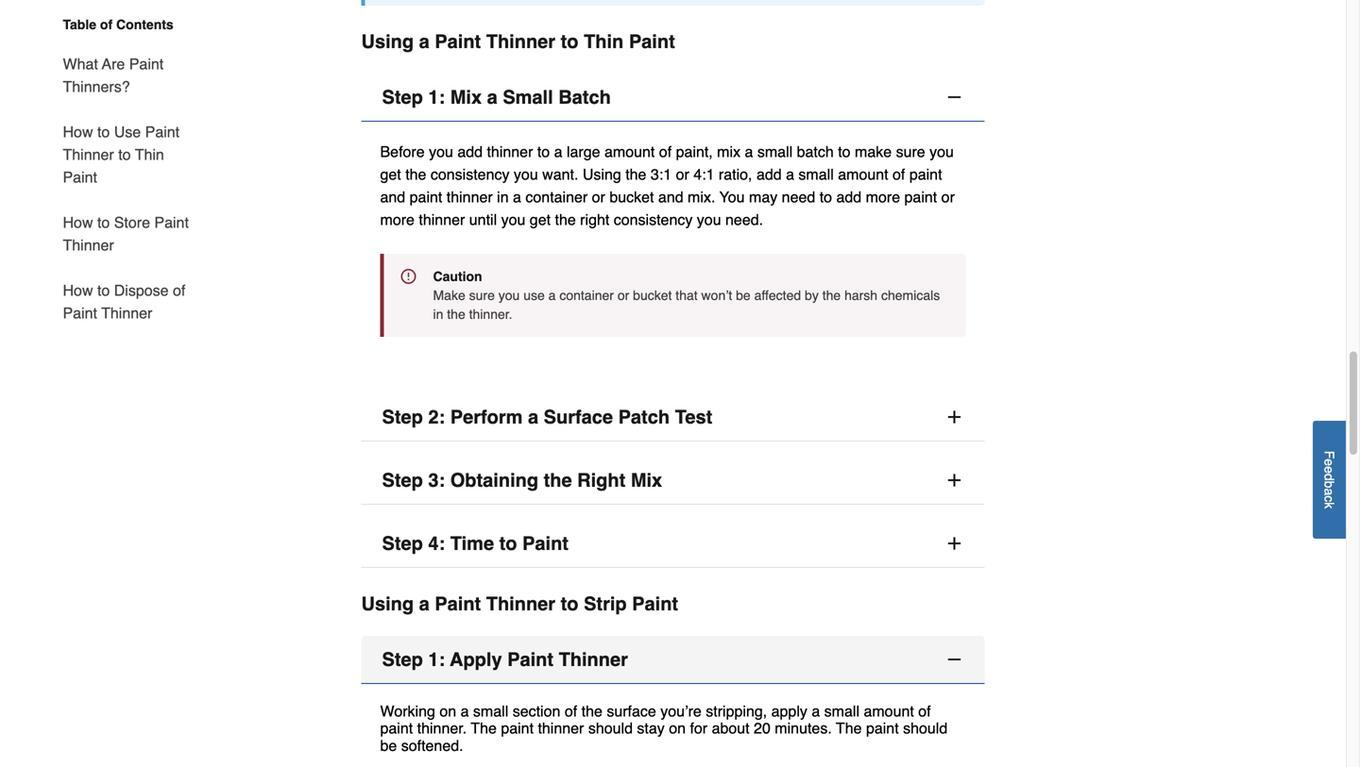 Task type: describe. For each thing, give the bounding box(es) containing it.
using a paint thinner to strip paint
[[361, 593, 678, 615]]

need.
[[725, 211, 763, 228]]

0 vertical spatial add
[[457, 143, 483, 160]]

0 horizontal spatial get
[[380, 166, 401, 183]]

0 horizontal spatial mix
[[450, 86, 482, 108]]

f e e d b a c k
[[1322, 451, 1337, 509]]

minus image
[[945, 88, 964, 106]]

1: for mix
[[428, 86, 445, 108]]

in inside caution make sure you use a container or bucket that won't be affected by the harsh chemicals in the thinner.
[[433, 307, 443, 322]]

contents
[[116, 17, 174, 32]]

0 horizontal spatial on
[[440, 703, 456, 720]]

thinner up until
[[447, 188, 493, 206]]

perform
[[450, 406, 523, 428]]

step for step 4: time to paint
[[382, 533, 423, 555]]

harsh
[[844, 288, 878, 303]]

what are paint thinners?
[[63, 55, 164, 95]]

the inside working on a small section of the surface you're stripping, apply a small amount of paint thinner. the paint thinner should stay on for about 20 minutes. the paint should be softened.
[[581, 703, 602, 720]]

1 e from the top
[[1322, 459, 1337, 467]]

1 vertical spatial more
[[380, 211, 415, 228]]

dispose
[[114, 282, 169, 299]]

obtaining
[[450, 470, 538, 491]]

1: for apply
[[428, 649, 445, 671]]

how for how to store paint thinner
[[63, 214, 93, 231]]

thinner down step 1: mix a small batch
[[487, 143, 533, 160]]

to up the want.
[[537, 143, 550, 160]]

a inside f e e d b a c k "button"
[[1322, 489, 1337, 496]]

how to store paint thinner
[[63, 214, 189, 254]]

table
[[63, 17, 96, 32]]

need
[[782, 188, 815, 206]]

step 3: obtaining the right mix button
[[361, 457, 985, 505]]

stripping,
[[706, 703, 767, 720]]

paint inside step 4: time to paint button
[[522, 533, 569, 555]]

1 horizontal spatial get
[[530, 211, 551, 228]]

d
[[1322, 474, 1337, 481]]

k
[[1322, 503, 1337, 509]]

2 the from the left
[[836, 720, 862, 738]]

how to dispose of paint thinner
[[63, 282, 185, 322]]

2 horizontal spatial add
[[836, 188, 862, 206]]

paint inside how to dispose of paint thinner
[[63, 305, 97, 322]]

paint,
[[676, 143, 713, 160]]

step 4: time to paint button
[[361, 520, 985, 568]]

step 2: perform a surface patch test
[[382, 406, 712, 428]]

large
[[567, 143, 600, 160]]

caution make sure you use a container or bucket that won't be affected by the harsh chemicals in the thinner.
[[433, 269, 940, 322]]

section
[[513, 703, 560, 720]]

to right need
[[820, 188, 832, 206]]

you right until
[[501, 211, 525, 228]]

that
[[676, 288, 698, 303]]

until
[[469, 211, 497, 228]]

you
[[719, 188, 745, 206]]

table of contents
[[63, 17, 174, 32]]

mix
[[717, 143, 741, 160]]

right
[[580, 211, 610, 228]]

container inside before you add thinner to a large amount of paint, mix a small batch to make sure you get the consistency you want. using the 3:1 or 4:1 ratio, add a small amount of paint and paint thinner in a container or bucket and mix. you may need to add more paint or more thinner until you get the right consistency you need.
[[526, 188, 588, 206]]

4:
[[428, 533, 445, 555]]

won't
[[701, 288, 732, 303]]

step 1: apply paint thinner
[[382, 649, 628, 671]]

thinner inside button
[[559, 649, 628, 671]]

you inside caution make sure you use a container or bucket that won't be affected by the harsh chemicals in the thinner.
[[498, 288, 520, 303]]

step 2: perform a surface patch test button
[[361, 394, 985, 442]]

f
[[1322, 451, 1337, 459]]

step 1: apply paint thinner button
[[361, 636, 985, 685]]

to left use
[[97, 123, 110, 141]]

step 1: mix a small batch button
[[361, 73, 985, 122]]

paint inside what are paint thinners?
[[129, 55, 164, 73]]

thin inside how to use paint thinner to thin paint
[[135, 146, 164, 163]]

1 horizontal spatial mix
[[631, 470, 662, 491]]

1 horizontal spatial consistency
[[614, 211, 693, 228]]

2:
[[428, 406, 445, 428]]

using for using a paint thinner to strip paint
[[361, 593, 414, 615]]

2 e from the top
[[1322, 467, 1337, 474]]

batch
[[558, 86, 611, 108]]

container inside caution make sure you use a container or bucket that won't be affected by the harsh chemicals in the thinner.
[[559, 288, 614, 303]]

1 horizontal spatial thin
[[584, 30, 624, 52]]

plus image
[[945, 471, 964, 490]]

before you add thinner to a large amount of paint, mix a small batch to make sure you get the consistency you want. using the 3:1 or 4:1 ratio, add a small amount of paint and paint thinner in a container or bucket and mix. you may need to add more paint or more thinner until you get the right consistency you need.
[[380, 143, 955, 228]]

step for step 2: perform a surface patch test
[[382, 406, 423, 428]]

a inside caution make sure you use a container or bucket that won't be affected by the harsh chemicals in the thinner.
[[548, 288, 556, 303]]

affected
[[754, 288, 801, 303]]

small down batch
[[799, 166, 834, 183]]

right
[[577, 470, 626, 491]]

to up batch
[[561, 30, 579, 52]]

step for step 1: mix a small batch
[[382, 86, 423, 108]]

working on a small section of the surface you're stripping, apply a small amount of paint thinner. the paint thinner should stay on for about 20 minutes. the paint should be softened.
[[380, 703, 948, 755]]

what are paint thinners? link
[[63, 42, 189, 110]]

you're
[[660, 703, 702, 720]]

a inside step 2: perform a surface patch test button
[[528, 406, 538, 428]]

to inside step 4: time to paint button
[[499, 533, 517, 555]]

thinner left until
[[419, 211, 465, 228]]

working
[[380, 703, 435, 720]]

0 vertical spatial amount
[[604, 143, 655, 160]]

thinners?
[[63, 78, 130, 95]]

error image
[[401, 269, 416, 284]]

are
[[102, 55, 125, 73]]

thinner inside working on a small section of the surface you're stripping, apply a small amount of paint thinner. the paint thinner should stay on for about 20 minutes. the paint should be softened.
[[538, 720, 584, 738]]

make
[[433, 288, 465, 303]]

may
[[749, 188, 778, 206]]

small left batch
[[757, 143, 793, 160]]

how to use paint thinner to thin paint
[[63, 123, 180, 186]]

surface
[[607, 703, 656, 720]]

be inside working on a small section of the surface you're stripping, apply a small amount of paint thinner. the paint thinner should stay on for about 20 minutes. the paint should be softened.
[[380, 738, 397, 755]]

0 vertical spatial consistency
[[431, 166, 510, 183]]

softened.
[[401, 738, 463, 755]]

a inside step 1: mix a small batch button
[[487, 86, 498, 108]]

chemicals
[[881, 288, 940, 303]]

3:
[[428, 470, 445, 491]]



Task type: vqa. For each thing, say whether or not it's contained in the screenshot.
bottommost Thinner.
yes



Task type: locate. For each thing, give the bounding box(es) containing it.
mix
[[450, 86, 482, 108], [631, 470, 662, 491]]

add down step 1: mix a small batch
[[457, 143, 483, 160]]

more up error "icon"
[[380, 211, 415, 228]]

more down make at right top
[[866, 188, 900, 206]]

amount
[[604, 143, 655, 160], [838, 166, 888, 183], [864, 703, 914, 720]]

thinner. down the apply
[[417, 720, 467, 738]]

batch
[[797, 143, 834, 160]]

be inside caution make sure you use a container or bucket that won't be affected by the harsh chemicals in the thinner.
[[736, 288, 751, 303]]

1 vertical spatial container
[[559, 288, 614, 303]]

be down working
[[380, 738, 397, 755]]

1 plus image from the top
[[945, 408, 964, 427]]

mix right right
[[631, 470, 662, 491]]

step left 2:
[[382, 406, 423, 428]]

4:1
[[694, 166, 715, 183]]

1 1: from the top
[[428, 86, 445, 108]]

get down the want.
[[530, 211, 551, 228]]

1 vertical spatial bucket
[[633, 288, 672, 303]]

1 and from the left
[[380, 188, 405, 206]]

or inside caution make sure you use a container or bucket that won't be affected by the harsh chemicals in the thinner.
[[618, 288, 629, 303]]

step up working
[[382, 649, 423, 671]]

1 vertical spatial be
[[380, 738, 397, 755]]

how for how to dispose of paint thinner
[[63, 282, 93, 299]]

step inside step 1: apply paint thinner button
[[382, 649, 423, 671]]

sure inside before you add thinner to a large amount of paint, mix a small batch to make sure you get the consistency you want. using the 3:1 or 4:1 ratio, add a small amount of paint and paint thinner in a container or bucket and mix. you may need to add more paint or more thinner until you get the right consistency you need.
[[896, 143, 925, 160]]

you right before
[[429, 143, 453, 160]]

thinner down "store" on the left of the page
[[63, 237, 114, 254]]

stay
[[637, 720, 665, 738]]

minus image
[[945, 651, 964, 669]]

more
[[866, 188, 900, 206], [380, 211, 415, 228]]

thinner.
[[469, 307, 512, 322], [417, 720, 467, 738]]

container down the want.
[[526, 188, 588, 206]]

about
[[712, 720, 750, 738]]

c
[[1322, 496, 1337, 503]]

0 vertical spatial bucket
[[610, 188, 654, 206]]

0 horizontal spatial consistency
[[431, 166, 510, 183]]

4 step from the top
[[382, 533, 423, 555]]

consistency up until
[[431, 166, 510, 183]]

apply
[[771, 703, 807, 720]]

e up b
[[1322, 467, 1337, 474]]

sure down the caution
[[469, 288, 495, 303]]

1 how from the top
[[63, 123, 93, 141]]

thinner down use
[[63, 146, 114, 163]]

2 plus image from the top
[[945, 534, 964, 553]]

0 horizontal spatial the
[[471, 720, 497, 738]]

how to use paint thinner to thin paint link
[[63, 110, 189, 200]]

1 vertical spatial how
[[63, 214, 93, 231]]

2 step from the top
[[382, 406, 423, 428]]

on up "softened."
[[440, 703, 456, 720]]

minutes.
[[775, 720, 832, 738]]

0 horizontal spatial be
[[380, 738, 397, 755]]

1 the from the left
[[471, 720, 497, 738]]

caution
[[433, 269, 482, 284]]

before
[[380, 143, 425, 160]]

thinner. inside working on a small section of the surface you're stripping, apply a small amount of paint thinner. the paint thinner should stay on for about 20 minutes. the paint should be softened.
[[417, 720, 467, 738]]

you
[[429, 143, 453, 160], [930, 143, 954, 160], [514, 166, 538, 183], [501, 211, 525, 228], [697, 211, 721, 228], [498, 288, 520, 303]]

plus image for step 2: perform a surface patch test
[[945, 408, 964, 427]]

bucket inside before you add thinner to a large amount of paint, mix a small batch to make sure you get the consistency you want. using the 3:1 or 4:1 ratio, add a small amount of paint and paint thinner in a container or bucket and mix. you may need to add more paint or more thinner until you get the right consistency you need.
[[610, 188, 654, 206]]

sure inside caution make sure you use a container or bucket that won't be affected by the harsh chemicals in the thinner.
[[469, 288, 495, 303]]

what
[[63, 55, 98, 73]]

0 vertical spatial container
[[526, 188, 588, 206]]

using a paint thinner to thin paint
[[361, 30, 675, 52]]

mix.
[[688, 188, 715, 206]]

2 vertical spatial amount
[[864, 703, 914, 720]]

on left for on the bottom right of the page
[[669, 720, 686, 738]]

20
[[754, 720, 771, 738]]

using for using a paint thinner to thin paint
[[361, 30, 414, 52]]

step left "4:" on the left
[[382, 533, 423, 555]]

the
[[471, 720, 497, 738], [836, 720, 862, 738]]

using inside before you add thinner to a large amount of paint, mix a small batch to make sure you get the consistency you want. using the 3:1 or 4:1 ratio, add a small amount of paint and paint thinner in a container or bucket and mix. you may need to add more paint or more thinner until you get the right consistency you need.
[[583, 166, 621, 183]]

2 and from the left
[[658, 188, 683, 206]]

the right "softened."
[[471, 720, 497, 738]]

amount down make at right top
[[838, 166, 888, 183]]

amount right minutes.
[[864, 703, 914, 720]]

0 vertical spatial thinner.
[[469, 307, 512, 322]]

table of contents element
[[48, 15, 189, 325]]

thinner down dispose
[[101, 305, 152, 322]]

bucket
[[610, 188, 654, 206], [633, 288, 672, 303]]

0 horizontal spatial thin
[[135, 146, 164, 163]]

make
[[855, 143, 892, 160]]

plus image inside step 2: perform a surface patch test button
[[945, 408, 964, 427]]

plus image inside step 4: time to paint button
[[945, 534, 964, 553]]

how to store paint thinner link
[[63, 200, 189, 268]]

should down minus image
[[903, 720, 948, 738]]

1 vertical spatial plus image
[[945, 534, 964, 553]]

1 vertical spatial thin
[[135, 146, 164, 163]]

be right won't
[[736, 288, 751, 303]]

1 vertical spatial mix
[[631, 470, 662, 491]]

small
[[503, 86, 553, 108]]

0 horizontal spatial more
[[380, 211, 415, 228]]

a
[[419, 30, 430, 52], [487, 86, 498, 108], [554, 143, 562, 160], [745, 143, 753, 160], [786, 166, 794, 183], [513, 188, 521, 206], [548, 288, 556, 303], [528, 406, 538, 428], [1322, 489, 1337, 496], [419, 593, 430, 615], [461, 703, 469, 720], [812, 703, 820, 720]]

thinner up small
[[486, 30, 555, 52]]

plus image
[[945, 408, 964, 427], [945, 534, 964, 553]]

step up before
[[382, 86, 423, 108]]

small
[[757, 143, 793, 160], [799, 166, 834, 183], [473, 703, 508, 720], [824, 703, 860, 720]]

in
[[497, 188, 509, 206], [433, 307, 443, 322]]

consistency down 3:1
[[614, 211, 693, 228]]

step inside step 2: perform a surface patch test button
[[382, 406, 423, 428]]

0 vertical spatial mix
[[450, 86, 482, 108]]

2 vertical spatial using
[[361, 593, 414, 615]]

add right need
[[836, 188, 862, 206]]

thinner left surface on the left of the page
[[538, 720, 584, 738]]

surface
[[544, 406, 613, 428]]

2 should from the left
[[903, 720, 948, 738]]

bucket left that
[[633, 288, 672, 303]]

1 vertical spatial amount
[[838, 166, 888, 183]]

2 vertical spatial how
[[63, 282, 93, 299]]

paint
[[435, 30, 481, 52], [629, 30, 675, 52], [129, 55, 164, 73], [145, 123, 180, 141], [63, 169, 97, 186], [154, 214, 189, 231], [63, 305, 97, 322], [522, 533, 569, 555], [435, 593, 481, 615], [632, 593, 678, 615], [507, 649, 554, 671]]

0 vertical spatial thin
[[584, 30, 624, 52]]

thin up batch
[[584, 30, 624, 52]]

step for step 3: obtaining the right mix
[[382, 470, 423, 491]]

1: inside button
[[428, 86, 445, 108]]

sure right make at right top
[[896, 143, 925, 160]]

to left dispose
[[97, 282, 110, 299]]

how to dispose of paint thinner link
[[63, 268, 189, 325]]

thinner inside how to store paint thinner
[[63, 237, 114, 254]]

amount up 3:1
[[604, 143, 655, 160]]

and down 3:1
[[658, 188, 683, 206]]

time
[[450, 533, 494, 555]]

how for how to use paint thinner to thin paint
[[63, 123, 93, 141]]

thinner
[[487, 143, 533, 160], [447, 188, 493, 206], [419, 211, 465, 228], [538, 720, 584, 738]]

step for step 1: apply paint thinner
[[382, 649, 423, 671]]

step
[[382, 86, 423, 108], [382, 406, 423, 428], [382, 470, 423, 491], [382, 533, 423, 555], [382, 649, 423, 671]]

1: left small
[[428, 86, 445, 108]]

apply
[[450, 649, 502, 671]]

1 horizontal spatial on
[[669, 720, 686, 738]]

step inside step 1: mix a small batch button
[[382, 86, 423, 108]]

1 horizontal spatial thinner.
[[469, 307, 512, 322]]

how left "store" on the left of the page
[[63, 214, 93, 231]]

small left section
[[473, 703, 508, 720]]

to right 'time'
[[499, 533, 517, 555]]

5 step from the top
[[382, 649, 423, 671]]

want.
[[542, 166, 578, 183]]

0 horizontal spatial thinner.
[[417, 720, 467, 738]]

bucket down 3:1
[[610, 188, 654, 206]]

you down mix.
[[697, 211, 721, 228]]

1: left the apply
[[428, 649, 445, 671]]

3 how from the top
[[63, 282, 93, 299]]

test
[[675, 406, 712, 428]]

2 vertical spatial add
[[836, 188, 862, 206]]

0 vertical spatial sure
[[896, 143, 925, 160]]

f e e d b a c k button
[[1313, 421, 1346, 539]]

paint inside how to store paint thinner
[[154, 214, 189, 231]]

1 vertical spatial sure
[[469, 288, 495, 303]]

1 should from the left
[[588, 720, 633, 738]]

0 horizontal spatial and
[[380, 188, 405, 206]]

step 4: time to paint
[[382, 533, 569, 555]]

paint inside step 1: apply paint thinner button
[[507, 649, 554, 671]]

you left the want.
[[514, 166, 538, 183]]

in inside before you add thinner to a large amount of paint, mix a small batch to make sure you get the consistency you want. using the 3:1 or 4:1 ratio, add a small amount of paint and paint thinner in a container or bucket and mix. you may need to add more paint or more thinner until you get the right consistency you need.
[[497, 188, 509, 206]]

1 vertical spatial thinner.
[[417, 720, 467, 738]]

how inside how to dispose of paint thinner
[[63, 282, 93, 299]]

add up may
[[757, 166, 782, 183]]

how inside how to use paint thinner to thin paint
[[63, 123, 93, 141]]

1 vertical spatial in
[[433, 307, 443, 322]]

thinner. inside caution make sure you use a container or bucket that won't be affected by the harsh chemicals in the thinner.
[[469, 307, 512, 322]]

3:1
[[651, 166, 672, 183]]

bucket inside caution make sure you use a container or bucket that won't be affected by the harsh chemicals in the thinner.
[[633, 288, 672, 303]]

thinner inside how to use paint thinner to thin paint
[[63, 146, 114, 163]]

to inside how to store paint thinner
[[97, 214, 110, 231]]

to left "strip"
[[561, 593, 579, 615]]

1 vertical spatial 1:
[[428, 649, 445, 671]]

thinner
[[486, 30, 555, 52], [63, 146, 114, 163], [63, 237, 114, 254], [101, 305, 152, 322], [486, 593, 555, 615], [559, 649, 628, 671]]

for
[[690, 720, 708, 738]]

1 horizontal spatial should
[[903, 720, 948, 738]]

or
[[676, 166, 689, 183], [592, 188, 605, 206], [941, 188, 955, 206], [618, 288, 629, 303]]

thinner up step 1: apply paint thinner
[[486, 593, 555, 615]]

and down before
[[380, 188, 405, 206]]

1 horizontal spatial add
[[757, 166, 782, 183]]

0 vertical spatial be
[[736, 288, 751, 303]]

container
[[526, 188, 588, 206], [559, 288, 614, 303]]

use
[[523, 288, 545, 303]]

step 1: mix a small batch
[[382, 86, 611, 108]]

the right minutes.
[[836, 720, 862, 738]]

1 vertical spatial add
[[757, 166, 782, 183]]

get down before
[[380, 166, 401, 183]]

the inside button
[[544, 470, 572, 491]]

b
[[1322, 481, 1337, 489]]

be
[[736, 288, 751, 303], [380, 738, 397, 755]]

use
[[114, 123, 141, 141]]

0 vertical spatial using
[[361, 30, 414, 52]]

patch
[[618, 406, 670, 428]]

0 vertical spatial 1:
[[428, 86, 445, 108]]

1 horizontal spatial the
[[836, 720, 862, 738]]

ratio,
[[719, 166, 752, 183]]

1 horizontal spatial sure
[[896, 143, 925, 160]]

to down use
[[118, 146, 131, 163]]

small right 'apply' on the bottom
[[824, 703, 860, 720]]

0 horizontal spatial in
[[433, 307, 443, 322]]

container right use
[[559, 288, 614, 303]]

should left stay
[[588, 720, 633, 738]]

1 horizontal spatial in
[[497, 188, 509, 206]]

by
[[805, 288, 819, 303]]

thin down use
[[135, 146, 164, 163]]

consistency
[[431, 166, 510, 183], [614, 211, 693, 228]]

amount inside working on a small section of the surface you're stripping, apply a small amount of paint thinner. the paint thinner should stay on for about 20 minutes. the paint should be softened.
[[864, 703, 914, 720]]

0 vertical spatial how
[[63, 123, 93, 141]]

0 horizontal spatial add
[[457, 143, 483, 160]]

store
[[114, 214, 150, 231]]

thinner. down the caution
[[469, 307, 512, 322]]

1 vertical spatial consistency
[[614, 211, 693, 228]]

how left dispose
[[63, 282, 93, 299]]

1 step from the top
[[382, 86, 423, 108]]

0 vertical spatial in
[[497, 188, 509, 206]]

step inside step 4: time to paint button
[[382, 533, 423, 555]]

0 vertical spatial get
[[380, 166, 401, 183]]

0 vertical spatial more
[[866, 188, 900, 206]]

1 horizontal spatial more
[[866, 188, 900, 206]]

mix left small
[[450, 86, 482, 108]]

paint
[[909, 166, 942, 183], [410, 188, 442, 206], [904, 188, 937, 206], [380, 720, 413, 738], [501, 720, 534, 738], [866, 720, 899, 738]]

2 1: from the top
[[428, 649, 445, 671]]

you left use
[[498, 288, 520, 303]]

0 horizontal spatial should
[[588, 720, 633, 738]]

step 3: obtaining the right mix
[[382, 470, 662, 491]]

on
[[440, 703, 456, 720], [669, 720, 686, 738]]

plus image up plus image
[[945, 408, 964, 427]]

plus image down plus image
[[945, 534, 964, 553]]

strip
[[584, 593, 627, 615]]

0 vertical spatial plus image
[[945, 408, 964, 427]]

3 step from the top
[[382, 470, 423, 491]]

1 vertical spatial get
[[530, 211, 551, 228]]

1: inside button
[[428, 649, 445, 671]]

e
[[1322, 459, 1337, 467], [1322, 467, 1337, 474]]

e up 'd'
[[1322, 459, 1337, 467]]

step inside step 3: obtaining the right mix button
[[382, 470, 423, 491]]

of inside how to dispose of paint thinner
[[173, 282, 185, 299]]

how inside how to store paint thinner
[[63, 214, 93, 231]]

to left make at right top
[[838, 143, 851, 160]]

step left 3:
[[382, 470, 423, 491]]

1:
[[428, 86, 445, 108], [428, 649, 445, 671]]

should
[[588, 720, 633, 738], [903, 720, 948, 738]]

1 horizontal spatial be
[[736, 288, 751, 303]]

to left "store" on the left of the page
[[97, 214, 110, 231]]

1 horizontal spatial and
[[658, 188, 683, 206]]

how down thinners?
[[63, 123, 93, 141]]

sure
[[896, 143, 925, 160], [469, 288, 495, 303]]

0 horizontal spatial sure
[[469, 288, 495, 303]]

plus image for step 4: time to paint
[[945, 534, 964, 553]]

to inside how to dispose of paint thinner
[[97, 282, 110, 299]]

1 vertical spatial using
[[583, 166, 621, 183]]

thinner inside how to dispose of paint thinner
[[101, 305, 152, 322]]

2 how from the top
[[63, 214, 93, 231]]

to
[[561, 30, 579, 52], [97, 123, 110, 141], [537, 143, 550, 160], [838, 143, 851, 160], [118, 146, 131, 163], [820, 188, 832, 206], [97, 214, 110, 231], [97, 282, 110, 299], [499, 533, 517, 555], [561, 593, 579, 615]]

thinner down "strip"
[[559, 649, 628, 671]]

you down minus icon
[[930, 143, 954, 160]]



